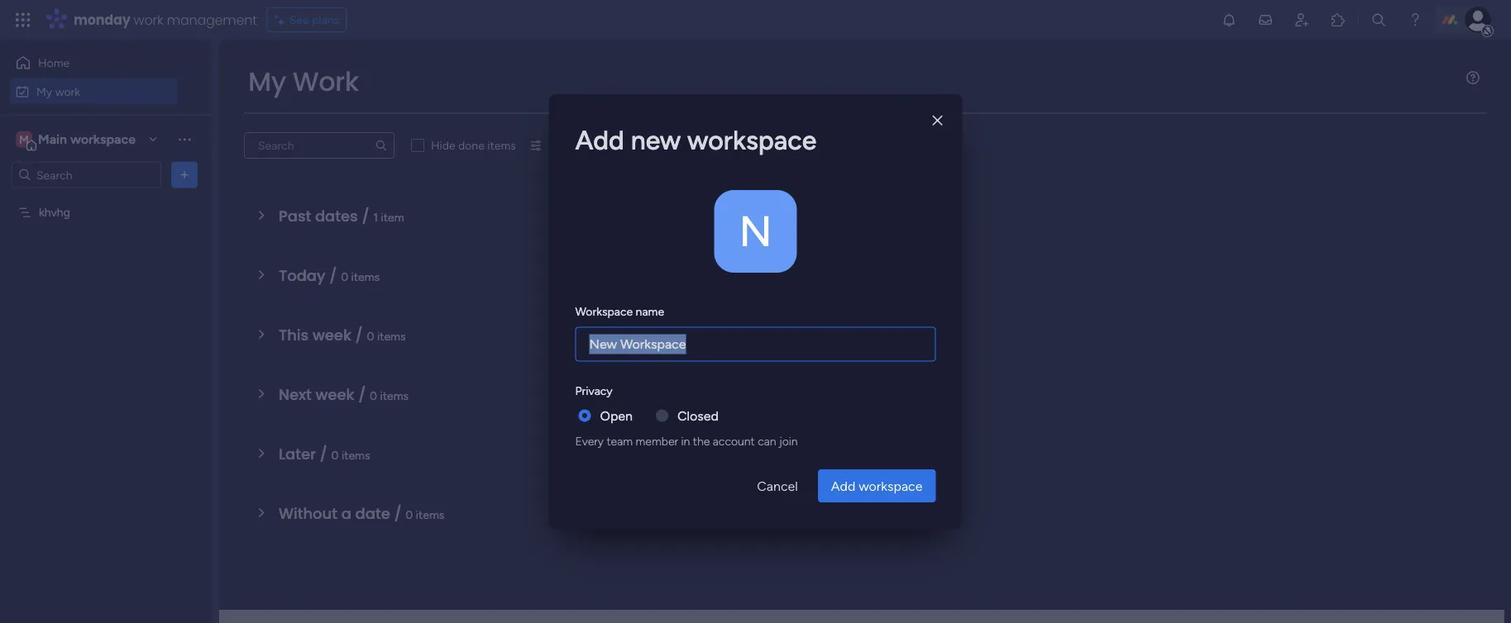 Task type: locate. For each thing, give the bounding box(es) containing it.
today
[[279, 265, 326, 286]]

1
[[373, 210, 378, 224]]

/
[[362, 206, 369, 227], [329, 265, 337, 286], [355, 325, 363, 346], [358, 384, 366, 405], [320, 444, 327, 465], [394, 503, 402, 524]]

items inside "this week / 0 items"
[[377, 329, 406, 343]]

0
[[341, 270, 348, 284], [367, 329, 374, 343], [370, 389, 377, 403], [331, 448, 339, 462], [406, 508, 413, 522]]

1 horizontal spatial add
[[831, 479, 856, 494]]

privacy
[[575, 384, 613, 398]]

today / 0 items
[[279, 265, 380, 286]]

add for add workspace
[[831, 479, 856, 494]]

0 right today
[[341, 270, 348, 284]]

add inside heading
[[575, 124, 624, 156]]

0 vertical spatial add
[[575, 124, 624, 156]]

1 vertical spatial add
[[831, 479, 856, 494]]

/ down "this week / 0 items"
[[358, 384, 366, 405]]

items right done
[[487, 139, 516, 153]]

hide
[[431, 139, 455, 153]]

1 horizontal spatial my
[[248, 63, 286, 100]]

items down 1
[[351, 270, 380, 284]]

workspace
[[687, 124, 817, 156], [70, 132, 136, 147], [859, 479, 923, 494]]

workspace name
[[575, 305, 664, 319]]

work for my
[[55, 84, 80, 98]]

workspace inside add workspace button
[[859, 479, 923, 494]]

my inside button
[[36, 84, 52, 98]]

add
[[575, 124, 624, 156], [831, 479, 856, 494]]

work inside button
[[55, 84, 80, 98]]

khvhg list box
[[0, 195, 211, 450]]

workspace inside the workspace selection element
[[70, 132, 136, 147]]

select product image
[[15, 12, 31, 28]]

in
[[681, 434, 690, 448]]

1 vertical spatial week
[[316, 384, 354, 405]]

1 horizontal spatial workspace
[[687, 124, 817, 156]]

items
[[487, 139, 516, 153], [351, 270, 380, 284], [377, 329, 406, 343], [380, 389, 409, 403], [342, 448, 370, 462], [416, 508, 444, 522]]

add inside button
[[831, 479, 856, 494]]

search image
[[375, 139, 388, 152]]

add left 'new'
[[575, 124, 624, 156]]

add workspace button
[[818, 470, 936, 503]]

item
[[381, 210, 404, 224]]

m
[[19, 132, 29, 146]]

0 right date
[[406, 508, 413, 522]]

2 horizontal spatial workspace
[[859, 479, 923, 494]]

n button
[[714, 190, 797, 273]]

add new workspace heading
[[575, 121, 936, 160]]

/ right today
[[329, 265, 337, 286]]

week right next
[[316, 384, 354, 405]]

items right later
[[342, 448, 370, 462]]

gary orlando image
[[1465, 7, 1491, 33]]

/ right later
[[320, 444, 327, 465]]

closed button
[[677, 406, 719, 426]]

member
[[636, 434, 678, 448]]

items right date
[[416, 508, 444, 522]]

work
[[134, 10, 163, 29], [55, 84, 80, 98]]

my
[[248, 63, 286, 100], [36, 84, 52, 98]]

workspace image
[[714, 190, 797, 273]]

0 vertical spatial work
[[134, 10, 163, 29]]

main workspace
[[38, 132, 136, 147]]

items inside later / 0 items
[[342, 448, 370, 462]]

this week / 0 items
[[279, 325, 406, 346]]

0 right later
[[331, 448, 339, 462]]

work right monday on the left
[[134, 10, 163, 29]]

customize button
[[523, 132, 612, 159]]

0 horizontal spatial work
[[55, 84, 80, 98]]

notifications image
[[1221, 12, 1237, 28]]

week for next
[[316, 384, 354, 405]]

work
[[293, 63, 359, 100]]

0 inside next week / 0 items
[[370, 389, 377, 403]]

my work button
[[10, 78, 178, 105]]

1 vertical spatial work
[[55, 84, 80, 98]]

without a date / 0 items
[[279, 503, 444, 524]]

my work
[[248, 63, 359, 100]]

workspace for main workspace
[[70, 132, 136, 147]]

the
[[693, 434, 710, 448]]

week for this
[[313, 325, 351, 346]]

0 horizontal spatial workspace
[[70, 132, 136, 147]]

my for my work
[[248, 63, 286, 100]]

a
[[341, 503, 351, 524]]

new
[[631, 124, 681, 156]]

dates
[[315, 206, 358, 227]]

0 up next week / 0 items
[[367, 329, 374, 343]]

items up next week / 0 items
[[377, 329, 406, 343]]

week right the this
[[313, 325, 351, 346]]

0 horizontal spatial my
[[36, 84, 52, 98]]

next
[[279, 384, 312, 405]]

items down "this week / 0 items"
[[380, 389, 409, 403]]

see
[[289, 13, 309, 27]]

team
[[607, 434, 633, 448]]

close image
[[933, 115, 943, 127]]

option
[[0, 198, 211, 201]]

0 vertical spatial week
[[313, 325, 351, 346]]

None search field
[[244, 132, 395, 159]]

cancel
[[757, 479, 798, 494]]

join
[[779, 434, 798, 448]]

privacy heading
[[575, 382, 613, 400]]

open
[[600, 408, 633, 424]]

workspace for add workspace
[[859, 479, 923, 494]]

0 inside without a date / 0 items
[[406, 508, 413, 522]]

home
[[38, 56, 70, 70]]

0 down "this week / 0 items"
[[370, 389, 377, 403]]

my down home
[[36, 84, 52, 98]]

0 horizontal spatial add
[[575, 124, 624, 156]]

my left work
[[248, 63, 286, 100]]

apps image
[[1330, 12, 1347, 28]]

account
[[713, 434, 755, 448]]

work down home
[[55, 84, 80, 98]]

Search in workspace field
[[35, 165, 138, 184]]

closed
[[677, 408, 719, 424]]

without
[[279, 503, 337, 524]]

workspace
[[575, 305, 633, 319]]

week
[[313, 325, 351, 346], [316, 384, 354, 405]]

/ up next week / 0 items
[[355, 325, 363, 346]]

later / 0 items
[[279, 444, 370, 465]]

1 horizontal spatial work
[[134, 10, 163, 29]]

add right cancel button
[[831, 479, 856, 494]]



Task type: vqa. For each thing, say whether or not it's contained in the screenshot.
the bottom 12:35
no



Task type: describe. For each thing, give the bounding box(es) containing it.
hide done items
[[431, 139, 516, 153]]

/ left 1
[[362, 206, 369, 227]]

monday
[[74, 10, 130, 29]]

0 inside today / 0 items
[[341, 270, 348, 284]]

customize
[[549, 139, 605, 153]]

0 inside "this week / 0 items"
[[367, 329, 374, 343]]

Filter dashboard by text search field
[[244, 132, 395, 159]]

search everything image
[[1371, 12, 1387, 28]]

add workspace
[[831, 479, 923, 494]]

name
[[636, 305, 664, 319]]

my work
[[36, 84, 80, 98]]

workspace name heading
[[575, 303, 664, 321]]

monday work management
[[74, 10, 257, 29]]

later
[[279, 444, 316, 465]]

items inside next week / 0 items
[[380, 389, 409, 403]]

privacy element
[[575, 406, 936, 450]]

see plans button
[[267, 7, 347, 32]]

workspace inside add new workspace heading
[[687, 124, 817, 156]]

open button
[[600, 406, 633, 426]]

items inside today / 0 items
[[351, 270, 380, 284]]

work for monday
[[134, 10, 163, 29]]

invite members image
[[1294, 12, 1310, 28]]

add for add new workspace
[[575, 124, 624, 156]]

/ right date
[[394, 503, 402, 524]]

home button
[[10, 50, 178, 76]]

date
[[355, 503, 390, 524]]

next week / 0 items
[[279, 384, 409, 405]]

this
[[279, 325, 309, 346]]

can
[[758, 434, 776, 448]]

see plans
[[289, 13, 339, 27]]

workspace image
[[16, 130, 32, 148]]

workspace selection element
[[16, 129, 138, 151]]

items inside without a date / 0 items
[[416, 508, 444, 522]]

plans
[[312, 13, 339, 27]]

my for my work
[[36, 84, 52, 98]]

Workspace name field
[[575, 327, 936, 362]]

past
[[279, 206, 311, 227]]

add new workspace
[[575, 124, 817, 156]]

every team member in the account can join
[[575, 434, 798, 448]]

n
[[739, 206, 772, 257]]

cancel button
[[744, 470, 811, 503]]

main
[[38, 132, 67, 147]]

0 inside later / 0 items
[[331, 448, 339, 462]]

management
[[167, 10, 257, 29]]

khvhg
[[39, 206, 70, 220]]

help image
[[1407, 12, 1424, 28]]

inbox image
[[1257, 12, 1274, 28]]

every
[[575, 434, 604, 448]]

past dates / 1 item
[[279, 206, 404, 227]]

done
[[458, 139, 485, 153]]



